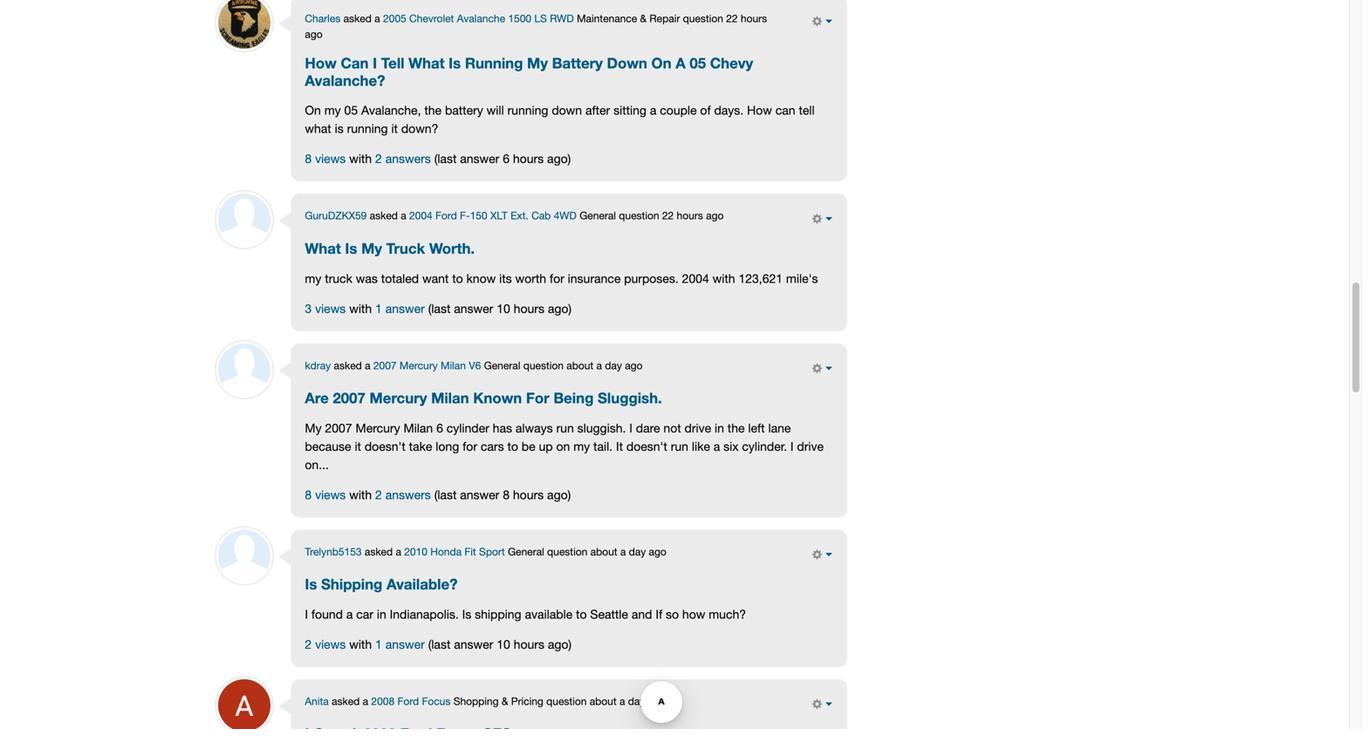 Task type: describe. For each thing, give the bounding box(es) containing it.
(last for worth.
[[428, 301, 451, 316]]

charles link
[[305, 12, 341, 24]]

it inside my 2007 mercury milan 6 cylinder has always run sluggish.  i dare not drive  in the left lane because it doesn't take long for cars to be up on my tail. it  doesn't run like a six cylinder. i drive on...
[[355, 439, 361, 454]]

mercury for 6
[[356, 421, 400, 435]]

hours for is shipping available?
[[514, 638, 545, 652]]

2005
[[383, 12, 407, 24]]

down
[[607, 54, 648, 72]]

4wd
[[554, 210, 577, 222]]

if
[[656, 607, 663, 622]]

want
[[423, 271, 449, 286]]

on inside how can i tell what is running my battery down on a 05 chevy avalanche?
[[652, 54, 672, 72]]

8 views link for how can i tell what is running my battery down on a 05 chevy avalanche?
[[305, 152, 346, 166]]

on
[[557, 439, 570, 454]]

answers for milan
[[386, 488, 431, 502]]

cylinder
[[447, 421, 490, 435]]

i left found
[[305, 607, 308, 622]]

answers for tell
[[386, 152, 431, 166]]

gurudzkx59
[[305, 210, 367, 222]]

8 views with 2 answers (last answer 8 hours ago)
[[305, 488, 571, 502]]

3
[[305, 301, 312, 316]]

a inside 'on my 05 avalanche, the battery will running down after sitting a couple of  days. how can tell what is running it down?'
[[650, 103, 657, 118]]

answer down totaled
[[386, 301, 425, 316]]

it
[[616, 439, 623, 454]]

milan for known
[[431, 389, 469, 407]]

with for is shipping available?
[[349, 638, 372, 652]]

is up truck
[[345, 240, 357, 257]]

what is my truck worth. link
[[305, 240, 475, 257]]

focus
[[422, 696, 451, 708]]

up
[[539, 439, 553, 454]]

known
[[473, 389, 522, 407]]

0 vertical spatial general
[[580, 210, 616, 222]]

2005 chevrolet avalanche 1500 ls rwd link
[[383, 12, 574, 24]]

battery
[[445, 103, 483, 118]]

purposes.
[[624, 271, 679, 286]]

1 for available?
[[375, 638, 382, 652]]

how inside how can i tell what is running my battery down on a 05 chevy avalanche?
[[305, 54, 337, 72]]

what inside what is my truck worth. link
[[305, 240, 341, 257]]

is inside how can i tell what is running my battery down on a 05 chevy avalanche?
[[449, 54, 461, 72]]

8 down cars
[[503, 488, 510, 502]]

and
[[632, 607, 653, 622]]

kdray
[[305, 359, 331, 372]]

six
[[724, 439, 739, 454]]

1 horizontal spatial drive
[[797, 439, 824, 454]]

05 inside how can i tell what is running my battery down on a 05 chevy avalanche?
[[690, 54, 706, 72]]

my inside 'on my 05 avalanche, the battery will running down after sitting a couple of  days. how can tell what is running it down?'
[[325, 103, 341, 118]]

trelynb5153 asked a 2010 honda fit sport general             question             about a day ago
[[305, 546, 667, 558]]

1 horizontal spatial my
[[361, 240, 382, 257]]

running
[[465, 54, 523, 72]]

sluggish.
[[578, 421, 626, 435]]

1 vertical spatial 2004
[[682, 271, 710, 286]]

on...
[[305, 458, 329, 472]]

not
[[664, 421, 682, 435]]

with for are 2007 mercury milan known for being sluggish.
[[349, 488, 372, 502]]

2007 mercury milan v6 link
[[374, 359, 481, 372]]

hours inside maintenance & repair             question             22 hours ago
[[741, 12, 767, 24]]

what
[[305, 122, 332, 136]]

2 views link
[[305, 638, 346, 652]]

days.
[[715, 103, 744, 118]]

honda
[[431, 546, 462, 558]]

be
[[522, 439, 536, 454]]

0 vertical spatial run
[[557, 421, 574, 435]]

battery
[[552, 54, 603, 72]]

answer for i
[[460, 152, 500, 166]]

views for what is my truck worth.
[[315, 301, 346, 316]]

0 horizontal spatial to
[[452, 271, 463, 286]]

chevy
[[710, 54, 754, 72]]

to inside my 2007 mercury milan 6 cylinder has always run sluggish.  i dare not drive  in the left lane because it doesn't take long for cars to be up on my tail. it  doesn't run like a six cylinder. i drive on...
[[508, 439, 519, 454]]

1 vertical spatial running
[[347, 122, 388, 136]]

in inside my 2007 mercury milan 6 cylinder has always run sluggish.  i dare not drive  in the left lane because it doesn't take long for cars to be up on my tail. it  doesn't run like a six cylinder. i drive on...
[[715, 421, 725, 435]]

the inside my 2007 mercury milan 6 cylinder has always run sluggish.  i dare not drive  in the left lane because it doesn't take long for cars to be up on my tail. it  doesn't run like a six cylinder. i drive on...
[[728, 421, 745, 435]]

8 views link for are 2007 mercury milan known for being sluggish.
[[305, 488, 346, 502]]

anita link
[[305, 696, 329, 708]]

1 for my
[[375, 301, 382, 316]]

fit
[[465, 546, 476, 558]]

the inside 'on my 05 avalanche, the battery will running down after sitting a couple of  days. how can tell what is running it down?'
[[425, 103, 442, 118]]

v6
[[469, 359, 481, 372]]

are 2007 mercury milan known for being sluggish.
[[305, 389, 662, 407]]

ago inside maintenance & repair             question             22 hours ago
[[305, 28, 323, 40]]

lane
[[769, 421, 791, 435]]

6 inside my 2007 mercury milan 6 cylinder has always run sluggish.  i dare not drive  in the left lane because it doesn't take long for cars to be up on my tail. it  doesn't run like a six cylinder. i drive on...
[[437, 421, 443, 435]]

asked for i
[[344, 12, 372, 24]]

long
[[436, 439, 459, 454]]

mercury for known
[[370, 389, 427, 407]]

0 vertical spatial 2007
[[374, 359, 397, 372]]

3 views link
[[305, 301, 346, 316]]

sport
[[479, 546, 505, 558]]

question up available
[[547, 546, 588, 558]]

answer for mercury
[[460, 488, 500, 502]]

with left 123,621
[[713, 271, 736, 286]]

seattle
[[590, 607, 629, 622]]

anita asked a 2008 ford focus shopping & pricing             question             about a day ago
[[305, 696, 666, 708]]

2010
[[404, 546, 428, 558]]

maintenance & repair             question             22 hours ago
[[305, 12, 767, 40]]

2008
[[371, 696, 395, 708]]

2 vertical spatial 2
[[305, 638, 312, 652]]

3 views with 1 answer (last answer 10 hours ago)
[[305, 301, 572, 316]]

is up found
[[305, 576, 317, 593]]

answer down indianapolis.
[[386, 638, 425, 652]]

for inside my 2007 mercury milan 6 cylinder has always run sluggish.  i dare not drive  in the left lane because it doesn't take long for cars to be up on my tail. it  doesn't run like a six cylinder. i drive on...
[[463, 439, 478, 454]]

day for is shipping available?
[[629, 546, 646, 558]]

repair
[[650, 12, 680, 24]]

how
[[683, 607, 706, 622]]

2 answers link for tell
[[375, 152, 431, 166]]

2010 honda fit sport link
[[404, 546, 505, 558]]

tail.
[[594, 439, 613, 454]]

22 inside maintenance & repair             question             22 hours ago
[[727, 12, 738, 24]]

2004 ford f-150 xlt ext. cab 4wd link
[[409, 210, 577, 222]]

2008 ford focus link
[[371, 696, 451, 708]]

question up purposes.
[[619, 210, 660, 222]]

8 for how can i tell what is running my battery down on a 05 chevy avalanche?
[[305, 152, 312, 166]]

question inside maintenance & repair             question             22 hours ago
[[683, 12, 724, 24]]

1 vertical spatial 22
[[663, 210, 674, 222]]

insurance
[[568, 271, 621, 286]]

indianapolis.
[[390, 607, 459, 622]]

views for how can i tell what is running my battery down on a 05 chevy avalanche?
[[315, 152, 346, 166]]

available
[[525, 607, 573, 622]]

0 vertical spatial mercury
[[400, 359, 438, 372]]

with for what is my truck worth.
[[349, 301, 372, 316]]

ford for focus
[[398, 696, 419, 708]]

0 horizontal spatial 2004
[[409, 210, 433, 222]]

05 inside 'on my 05 avalanche, the battery will running down after sitting a couple of  days. how can tell what is running it down?'
[[344, 103, 358, 118]]

with for how can i tell what is running my battery down on a 05 chevy avalanche?
[[349, 152, 372, 166]]

views for are 2007 mercury milan known for being sluggish.
[[315, 488, 346, 502]]

tell
[[799, 103, 815, 118]]

general for is shipping available?
[[508, 546, 545, 558]]

2 for i
[[375, 152, 382, 166]]

much?
[[709, 607, 746, 622]]

2 vertical spatial day
[[628, 696, 645, 708]]

hours for are 2007 mercury milan known for being sluggish.
[[513, 488, 544, 502]]

1 vertical spatial &
[[502, 696, 508, 708]]

150
[[470, 210, 488, 222]]

truck
[[386, 240, 425, 257]]

gurudzkx59 asked a 2004 ford f-150 xlt ext. cab 4wd general             question             22 hours ago
[[305, 210, 724, 222]]

rwd
[[550, 12, 574, 24]]

(last for what
[[434, 152, 457, 166]]

1 horizontal spatial run
[[671, 439, 689, 454]]

my truck was totaled want to know its worth for insurance purposes. 2004 with  123,621 mile's
[[305, 271, 818, 286]]

ago) for known
[[547, 488, 571, 502]]

answer for my
[[454, 301, 494, 316]]

down?
[[401, 122, 439, 136]]

kdray asked a 2007 mercury milan v6 general             question             about a day ago
[[305, 359, 643, 372]]

8 views with 2 answers (last answer 6 hours ago)
[[305, 152, 571, 166]]

cars
[[481, 439, 504, 454]]

ford for f-
[[436, 210, 457, 222]]

sluggish.
[[598, 389, 662, 407]]

tell
[[381, 54, 405, 72]]



Task type: vqa. For each thing, say whether or not it's contained in the screenshot.


Task type: locate. For each thing, give the bounding box(es) containing it.
8 down what
[[305, 152, 312, 166]]

1 horizontal spatial &
[[640, 12, 647, 24]]

i left dare
[[630, 421, 633, 435]]

2 vertical spatial to
[[576, 607, 587, 622]]

how can i tell what is running my battery down on a 05 chevy avalanche?
[[305, 54, 754, 89]]

0 vertical spatial 2004
[[409, 210, 433, 222]]

doesn't down dare
[[627, 439, 668, 454]]

0 vertical spatial my
[[527, 54, 548, 72]]

after
[[586, 103, 610, 118]]

asked up is shipping available?
[[365, 546, 393, 558]]

1 2 answers link from the top
[[375, 152, 431, 166]]

hours up purposes.
[[677, 210, 703, 222]]

answer
[[460, 152, 500, 166], [386, 301, 425, 316], [454, 301, 494, 316], [460, 488, 500, 502], [386, 638, 425, 652], [454, 638, 494, 652]]

ford
[[436, 210, 457, 222], [398, 696, 419, 708]]

2004 right purposes.
[[682, 271, 710, 286]]

1 vertical spatial the
[[728, 421, 745, 435]]

0 horizontal spatial 6
[[437, 421, 443, 435]]

asked for mercury
[[334, 359, 362, 372]]

0 horizontal spatial 22
[[663, 210, 674, 222]]

i down lane
[[791, 439, 794, 454]]

shopping
[[454, 696, 499, 708]]

1 vertical spatial it
[[355, 439, 361, 454]]

0 horizontal spatial drive
[[685, 421, 712, 435]]

what up truck
[[305, 240, 341, 257]]

my 2007 mercury milan 6 cylinder has always run sluggish.  i dare not drive  in the left lane because it doesn't take long for cars to be up on my tail. it  doesn't run like a six cylinder. i drive on...
[[305, 421, 824, 472]]

run up on
[[557, 421, 574, 435]]

answer down know at left
[[454, 301, 494, 316]]

chevrolet
[[409, 12, 454, 24]]

2 views from the top
[[315, 301, 346, 316]]

with down car
[[349, 638, 372, 652]]

1 horizontal spatial doesn't
[[627, 439, 668, 454]]

1 horizontal spatial my
[[325, 103, 341, 118]]

can
[[341, 54, 369, 72]]

it inside 'on my 05 avalanche, the battery will running down after sitting a couple of  days. how can tell what is running it down?'
[[391, 122, 398, 136]]

in right car
[[377, 607, 387, 622]]

0 vertical spatial 1 answer link
[[375, 301, 425, 316]]

1 vertical spatial how
[[747, 103, 772, 118]]

asked for my
[[370, 210, 398, 222]]

6 down "will"
[[503, 152, 510, 166]]

ford right 2008
[[398, 696, 419, 708]]

1 views from the top
[[315, 152, 346, 166]]

& left repair
[[640, 12, 647, 24]]

1 answer link down indianapolis.
[[375, 638, 425, 652]]

are 2007 mercury milan known for being sluggish. link
[[305, 389, 662, 407]]

0 vertical spatial &
[[640, 12, 647, 24]]

2 answers link for milan
[[375, 488, 431, 502]]

trelynb5153 link
[[305, 546, 362, 558]]

0 vertical spatial on
[[652, 54, 672, 72]]

1 vertical spatial milan
[[431, 389, 469, 407]]

22 up chevy
[[727, 12, 738, 24]]

milan for 6
[[404, 421, 433, 435]]

to left be
[[508, 439, 519, 454]]

0 vertical spatial drive
[[685, 421, 712, 435]]

on
[[652, 54, 672, 72], [305, 103, 321, 118]]

hours down 'on my 05 avalanche, the battery will running down after sitting a couple of  days. how can tell what is running it down?'
[[513, 152, 544, 166]]

hours for how can i tell what is running my battery down on a 05 chevy avalanche?
[[513, 152, 544, 166]]

totaled
[[381, 271, 419, 286]]

ls
[[535, 12, 547, 24]]

2 vertical spatial 2007
[[325, 421, 352, 435]]

1 horizontal spatial what
[[409, 54, 445, 72]]

1 horizontal spatial the
[[728, 421, 745, 435]]

how left can
[[747, 103, 772, 118]]

my inside my 2007 mercury milan 6 cylinder has always run sluggish.  i dare not drive  in the left lane because it doesn't take long for cars to be up on my tail. it  doesn't run like a six cylinder. i drive on...
[[574, 439, 590, 454]]

asked right anita link
[[332, 696, 360, 708]]

mile's
[[787, 271, 818, 286]]

ago) for worth.
[[548, 301, 572, 316]]

(last down the want
[[428, 301, 451, 316]]

1 vertical spatial 2
[[375, 488, 382, 502]]

my
[[325, 103, 341, 118], [305, 271, 322, 286], [574, 439, 590, 454]]

1 vertical spatial run
[[671, 439, 689, 454]]

0 vertical spatial 6
[[503, 152, 510, 166]]

day up sluggish.
[[605, 359, 622, 372]]

ago
[[305, 28, 323, 40], [706, 210, 724, 222], [625, 359, 643, 372], [649, 546, 667, 558], [648, 696, 666, 708]]

2 2 answers link from the top
[[375, 488, 431, 502]]

2 vertical spatial my
[[574, 439, 590, 454]]

2 ago) from the top
[[548, 301, 572, 316]]

milan left v6
[[441, 359, 466, 372]]

the
[[425, 103, 442, 118], [728, 421, 745, 435]]

123,621
[[739, 271, 783, 286]]

0 vertical spatial 2
[[375, 152, 382, 166]]

1 right 2 views link
[[375, 638, 382, 652]]

my
[[527, 54, 548, 72], [361, 240, 382, 257], [305, 421, 322, 435]]

0 vertical spatial 05
[[690, 54, 706, 72]]

2 vertical spatial milan
[[404, 421, 433, 435]]

(last down down?
[[434, 152, 457, 166]]

0 vertical spatial milan
[[441, 359, 466, 372]]

1 8 views link from the top
[[305, 152, 346, 166]]

car
[[356, 607, 374, 622]]

2004
[[409, 210, 433, 222], [682, 271, 710, 286]]

views for is shipping available?
[[315, 638, 346, 652]]

what inside how can i tell what is running my battery down on a 05 chevy avalanche?
[[409, 54, 445, 72]]

ago) down my truck was totaled want to know its worth for insurance purposes. 2004 with  123,621 mile's
[[548, 301, 572, 316]]

dare
[[636, 421, 660, 435]]

0 horizontal spatial 05
[[344, 103, 358, 118]]

0 vertical spatial to
[[452, 271, 463, 286]]

0 horizontal spatial on
[[305, 103, 321, 118]]

to left seattle at bottom left
[[576, 607, 587, 622]]

05 down avalanche?
[[344, 103, 358, 118]]

asked for available?
[[365, 546, 393, 558]]

with down because
[[349, 488, 372, 502]]

hours down worth
[[514, 301, 545, 316]]

hours
[[741, 12, 767, 24], [513, 152, 544, 166], [677, 210, 703, 222], [514, 301, 545, 316], [513, 488, 544, 502], [514, 638, 545, 652]]

it right because
[[355, 439, 361, 454]]

run down not
[[671, 439, 689, 454]]

(last down long
[[434, 488, 457, 502]]

left
[[749, 421, 765, 435]]

4 views from the top
[[315, 638, 346, 652]]

my down maintenance & repair             question             22 hours ago
[[527, 54, 548, 72]]

worth.
[[429, 240, 475, 257]]

kdray link
[[305, 359, 331, 372]]

mercury inside my 2007 mercury milan 6 cylinder has always run sluggish.  i dare not drive  in the left lane because it doesn't take long for cars to be up on my tail. it  doesn't run like a six cylinder. i drive on...
[[356, 421, 400, 435]]

1 horizontal spatial it
[[391, 122, 398, 136]]

8 views link down on... on the left of the page
[[305, 488, 346, 502]]

so
[[666, 607, 679, 622]]

how up avalanche?
[[305, 54, 337, 72]]

my up because
[[305, 421, 322, 435]]

how can i tell what is running my battery down on a 05 chevy avalanche? link
[[305, 54, 834, 89]]

05
[[690, 54, 706, 72], [344, 103, 358, 118]]

0 vertical spatial answers
[[386, 152, 431, 166]]

the up 'six'
[[728, 421, 745, 435]]

0 vertical spatial 22
[[727, 12, 738, 24]]

views down found
[[315, 638, 346, 652]]

how inside 'on my 05 avalanche, the battery will running down after sitting a couple of  days. how can tell what is running it down?'
[[747, 103, 772, 118]]

is
[[335, 122, 344, 136]]

about for are 2007 mercury milan known for being sluggish.
[[567, 359, 594, 372]]

1 1 answer link from the top
[[375, 301, 425, 316]]

2 vertical spatial about
[[590, 696, 617, 708]]

my inside how can i tell what is running my battery down on a 05 chevy avalanche?
[[527, 54, 548, 72]]

answers down take at the left
[[386, 488, 431, 502]]

4 ago) from the top
[[548, 638, 572, 652]]

2 10 from the top
[[497, 638, 511, 652]]

1 vertical spatial in
[[377, 607, 387, 622]]

1 vertical spatial day
[[629, 546, 646, 558]]

1
[[375, 301, 382, 316], [375, 638, 382, 652]]

8 down on... on the left of the page
[[305, 488, 312, 502]]

a inside my 2007 mercury milan 6 cylinder has always run sluggish.  i dare not drive  in the left lane because it doesn't take long for cars to be up on my tail. it  doesn't run like a six cylinder. i drive on...
[[714, 439, 720, 454]]

milan inside my 2007 mercury milan 6 cylinder has always run sluggish.  i dare not drive  in the left lane because it doesn't take long for cars to be up on my tail. it  doesn't run like a six cylinder. i drive on...
[[404, 421, 433, 435]]

1 vertical spatial what
[[305, 240, 341, 257]]

0 vertical spatial day
[[605, 359, 622, 372]]

avalanche
[[457, 12, 505, 24]]

of
[[701, 103, 711, 118]]

about for is shipping available?
[[591, 546, 618, 558]]

2 8 views link from the top
[[305, 488, 346, 502]]

10 down its
[[497, 301, 511, 316]]

is
[[449, 54, 461, 72], [345, 240, 357, 257], [305, 576, 317, 593], [462, 607, 472, 622]]

1 answers from the top
[[386, 152, 431, 166]]

being
[[554, 389, 594, 407]]

0 vertical spatial in
[[715, 421, 725, 435]]

day down the and
[[628, 696, 645, 708]]

1 vertical spatial for
[[463, 439, 478, 454]]

1 vertical spatial 05
[[344, 103, 358, 118]]

0 vertical spatial my
[[325, 103, 341, 118]]

charles asked a 2005 chevrolet avalanche 1500 ls rwd
[[305, 12, 574, 24]]

views down on... on the left of the page
[[315, 488, 346, 502]]

for right worth
[[550, 271, 565, 286]]

avalanche?
[[305, 72, 385, 89]]

6 up long
[[437, 421, 443, 435]]

is left running
[[449, 54, 461, 72]]

1 horizontal spatial for
[[550, 271, 565, 286]]

gurudzkx59 link
[[305, 210, 367, 222]]

1 10 from the top
[[497, 301, 511, 316]]

doesn't left take at the left
[[365, 439, 406, 454]]

ext.
[[511, 210, 529, 222]]

ago) down 'on my 05 avalanche, the battery will running down after sitting a couple of  days. how can tell what is running it down?'
[[547, 152, 571, 166]]

truck
[[325, 271, 353, 286]]

0 vertical spatial how
[[305, 54, 337, 72]]

1 horizontal spatial 05
[[690, 54, 706, 72]]

0 vertical spatial about
[[567, 359, 594, 372]]

1 vertical spatial 8 views link
[[305, 488, 346, 502]]

0 horizontal spatial the
[[425, 103, 442, 118]]

0 horizontal spatial it
[[355, 439, 361, 454]]

on inside 'on my 05 avalanche, the battery will running down after sitting a couple of  days. how can tell what is running it down?'
[[305, 103, 321, 118]]

is left shipping
[[462, 607, 472, 622]]

was
[[356, 271, 378, 286]]

2 answers link down down?
[[375, 152, 431, 166]]

0 horizontal spatial how
[[305, 54, 337, 72]]

xlt
[[491, 210, 508, 222]]

0 vertical spatial running
[[508, 103, 549, 118]]

general right 4wd
[[580, 210, 616, 222]]

is shipping available?
[[305, 576, 458, 593]]

2 vertical spatial my
[[305, 421, 322, 435]]

0 horizontal spatial in
[[377, 607, 387, 622]]

i inside how can i tell what is running my battery down on a 05 chevy avalanche?
[[373, 54, 377, 72]]

3 ago) from the top
[[547, 488, 571, 502]]

1 answer link down totaled
[[375, 301, 425, 316]]

cab
[[532, 210, 551, 222]]

0 vertical spatial the
[[425, 103, 442, 118]]

my up was
[[361, 240, 382, 257]]

0 horizontal spatial my
[[305, 271, 322, 286]]

f-
[[460, 210, 470, 222]]

general right v6
[[484, 359, 521, 372]]

drive up like
[[685, 421, 712, 435]]

question right repair
[[683, 12, 724, 24]]

found
[[312, 607, 343, 622]]

anita
[[305, 696, 329, 708]]

because
[[305, 439, 351, 454]]

on my 05 avalanche, the battery will running down after sitting a couple of  days. how can tell what is running it down?
[[305, 103, 815, 136]]

2 doesn't from the left
[[627, 439, 668, 454]]

1 vertical spatial 1 answer link
[[375, 638, 425, 652]]

(last
[[434, 152, 457, 166], [428, 301, 451, 316], [434, 488, 457, 502], [428, 638, 451, 652]]

1 doesn't from the left
[[365, 439, 406, 454]]

& left pricing
[[502, 696, 508, 708]]

hours for what is my truck worth.
[[514, 301, 545, 316]]

0 horizontal spatial &
[[502, 696, 508, 708]]

1 vertical spatial 10
[[497, 638, 511, 652]]

ago) for what
[[547, 152, 571, 166]]

1 vertical spatial to
[[508, 439, 519, 454]]

charles
[[305, 12, 341, 24]]

1 vertical spatial my
[[361, 240, 382, 257]]

general right sport
[[508, 546, 545, 558]]

views down is
[[315, 152, 346, 166]]

drive right cylinder.
[[797, 439, 824, 454]]

day up the and
[[629, 546, 646, 558]]

my right on
[[574, 439, 590, 454]]

for
[[550, 271, 565, 286], [463, 439, 478, 454]]

how
[[305, 54, 337, 72], [747, 103, 772, 118]]

worth
[[516, 271, 547, 286]]

my inside my 2007 mercury milan 6 cylinder has always run sluggish.  i dare not drive  in the left lane because it doesn't take long for cars to be up on my tail. it  doesn't run like a six cylinder. i drive on...
[[305, 421, 322, 435]]

in up 'six'
[[715, 421, 725, 435]]

8 views link down what
[[305, 152, 346, 166]]

2007 for are
[[333, 389, 366, 407]]

0 horizontal spatial ford
[[398, 696, 419, 708]]

in
[[715, 421, 725, 435], [377, 607, 387, 622]]

1 horizontal spatial in
[[715, 421, 725, 435]]

asked right kdray
[[334, 359, 362, 372]]

1 vertical spatial 2007
[[333, 389, 366, 407]]

pricing
[[511, 696, 544, 708]]

milan up take at the left
[[404, 421, 433, 435]]

sitting
[[614, 103, 647, 118]]

1 horizontal spatial running
[[508, 103, 549, 118]]

1 vertical spatial on
[[305, 103, 321, 118]]

0 horizontal spatial my
[[305, 421, 322, 435]]

1 vertical spatial 1
[[375, 638, 382, 652]]

running right "will"
[[508, 103, 549, 118]]

2 answers link down take at the left
[[375, 488, 431, 502]]

answer for available?
[[454, 638, 494, 652]]

1 answer link for my
[[375, 301, 425, 316]]

about
[[567, 359, 594, 372], [591, 546, 618, 558], [590, 696, 617, 708]]

1 horizontal spatial 6
[[503, 152, 510, 166]]

shipping
[[475, 607, 522, 622]]

my left truck
[[305, 271, 322, 286]]

general
[[580, 210, 616, 222], [484, 359, 521, 372], [508, 546, 545, 558]]

(last down indianapolis.
[[428, 638, 451, 652]]

0 vertical spatial it
[[391, 122, 398, 136]]

1 horizontal spatial 2004
[[682, 271, 710, 286]]

2 answers from the top
[[386, 488, 431, 502]]

ago) down on
[[547, 488, 571, 502]]

asked up what is my truck worth.
[[370, 210, 398, 222]]

2007 inside my 2007 mercury milan 6 cylinder has always run sluggish.  i dare not drive  in the left lane because it doesn't take long for cars to be up on my tail. it  doesn't run like a six cylinder. i drive on...
[[325, 421, 352, 435]]

take
[[409, 439, 432, 454]]

general for are 2007 mercury milan known for being sluggish.
[[484, 359, 521, 372]]

for
[[526, 389, 550, 407]]

0 vertical spatial 8 views link
[[305, 152, 346, 166]]

2007 for my
[[325, 421, 352, 435]]

0 horizontal spatial doesn't
[[365, 439, 406, 454]]

answer down "will"
[[460, 152, 500, 166]]

day
[[605, 359, 622, 372], [629, 546, 646, 558], [628, 696, 645, 708]]

2 1 from the top
[[375, 638, 382, 652]]

1 horizontal spatial 22
[[727, 12, 738, 24]]

are
[[305, 389, 329, 407]]

know
[[467, 271, 496, 286]]

day for are 2007 mercury milan known for being sluggish.
[[605, 359, 622, 372]]

answers
[[386, 152, 431, 166], [386, 488, 431, 502]]

running
[[508, 103, 549, 118], [347, 122, 388, 136]]

1 vertical spatial my
[[305, 271, 322, 286]]

hours down i found a car in indianapolis. is shipping available to seattle and if so how   much?
[[514, 638, 545, 652]]

1 vertical spatial general
[[484, 359, 521, 372]]

2 for mercury
[[375, 488, 382, 502]]

asked
[[344, 12, 372, 24], [370, 210, 398, 222], [334, 359, 362, 372], [365, 546, 393, 558], [332, 696, 360, 708]]

2007 up because
[[325, 421, 352, 435]]

running right is
[[347, 122, 388, 136]]

10 for is shipping available?
[[497, 638, 511, 652]]

3 views from the top
[[315, 488, 346, 502]]

2 horizontal spatial to
[[576, 607, 587, 622]]

is shipping available? link
[[305, 576, 458, 594]]

1 answer link for available?
[[375, 638, 425, 652]]

question up for
[[524, 359, 564, 372]]

views right 3
[[315, 301, 346, 316]]

1 1 from the top
[[375, 301, 382, 316]]

cylinder.
[[742, 439, 787, 454]]

maintenance
[[577, 12, 637, 24]]

1 horizontal spatial on
[[652, 54, 672, 72]]

shipping
[[321, 576, 383, 593]]

for down cylinder
[[463, 439, 478, 454]]

1 vertical spatial answers
[[386, 488, 431, 502]]

question right pricing
[[547, 696, 587, 708]]

0 vertical spatial for
[[550, 271, 565, 286]]

with down the avalanche, on the top left
[[349, 152, 372, 166]]

about up seattle at bottom left
[[591, 546, 618, 558]]

answer down shipping
[[454, 638, 494, 652]]

1 answer link
[[375, 301, 425, 316], [375, 638, 425, 652]]

1 vertical spatial 2 answers link
[[375, 488, 431, 502]]

05 right a
[[690, 54, 706, 72]]

asked right charles link in the left top of the page
[[344, 12, 372, 24]]

(last for known
[[434, 488, 457, 502]]

milan up cylinder
[[431, 389, 469, 407]]

10 down shipping
[[497, 638, 511, 652]]

hours up chevy
[[741, 12, 767, 24]]

& inside maintenance & repair             question             22 hours ago
[[640, 12, 647, 24]]

2 horizontal spatial my
[[574, 439, 590, 454]]

2007 right kdray
[[374, 359, 397, 372]]

about up being
[[567, 359, 594, 372]]

1 ago) from the top
[[547, 152, 571, 166]]

0 vertical spatial 2 answers link
[[375, 152, 431, 166]]

my up is
[[325, 103, 341, 118]]

2 vertical spatial general
[[508, 546, 545, 558]]

trelynb5153
[[305, 546, 362, 558]]

1 vertical spatial drive
[[797, 439, 824, 454]]

0 vertical spatial ford
[[436, 210, 457, 222]]

1 horizontal spatial how
[[747, 103, 772, 118]]

10 for what is my truck worth.
[[497, 301, 511, 316]]

2 1 answer link from the top
[[375, 638, 425, 652]]

0 horizontal spatial what
[[305, 240, 341, 257]]

8
[[305, 152, 312, 166], [305, 488, 312, 502], [503, 488, 510, 502]]

ford left f-
[[436, 210, 457, 222]]

8 for are 2007 mercury milan known for being sluggish.
[[305, 488, 312, 502]]



